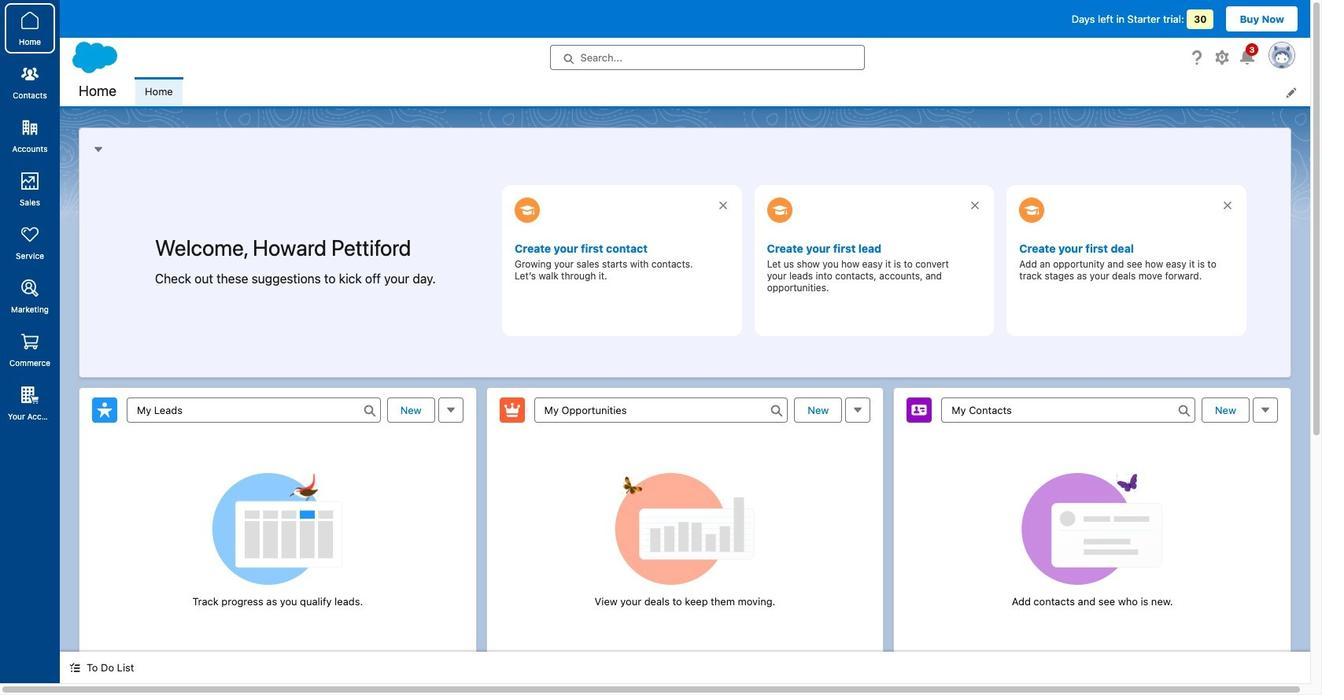 Task type: locate. For each thing, give the bounding box(es) containing it.
0 horizontal spatial select an option text field
[[127, 397, 381, 422]]

Select an Option text field
[[127, 397, 381, 422], [534, 397, 789, 422]]

list
[[135, 77, 1311, 106]]

text default image
[[69, 662, 80, 674]]

1 horizontal spatial select an option text field
[[534, 397, 789, 422]]



Task type: vqa. For each thing, say whether or not it's contained in the screenshot.
list
yes



Task type: describe. For each thing, give the bounding box(es) containing it.
2 select an option text field from the left
[[534, 397, 789, 422]]

1 select an option text field from the left
[[127, 397, 381, 422]]



